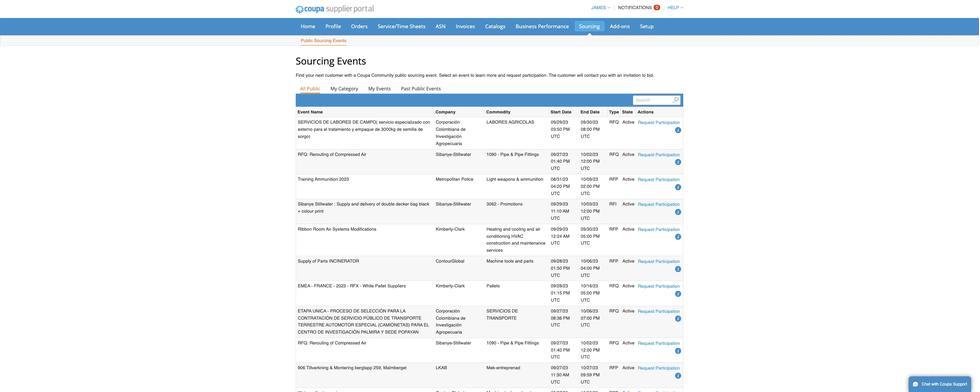 Task type: locate. For each thing, give the bounding box(es) containing it.
popayan
[[398, 330, 419, 335]]

0 vertical spatial 12:00
[[581, 159, 592, 164]]

1 vertical spatial 09/29/23
[[551, 202, 568, 207]]

pm down the 10/27/23
[[593, 373, 600, 378]]

2 clark from the top
[[455, 284, 465, 289]]

4 active from the top
[[623, 202, 635, 207]]

customer left will
[[558, 73, 576, 78]]

print
[[315, 209, 324, 214]]

(camionetas)
[[378, 323, 410, 328]]

pm right 03:50
[[563, 127, 570, 132]]

rfq: rerouting of compressed air down investigación
[[298, 341, 366, 346]]

navigation
[[588, 1, 684, 14]]

0 vertical spatial air
[[361, 152, 366, 157]]

utc inside 10/06/23 04:00 pm utc
[[581, 273, 590, 278]]

2 my from the left
[[368, 85, 375, 92]]

rfq: down centro at the bottom
[[298, 341, 308, 346]]

1 vertical spatial 10/06/23
[[581, 309, 598, 314]]

rfp
[[610, 177, 618, 182], [610, 227, 618, 232], [610, 259, 618, 264], [610, 366, 618, 371]]

machine tools and parts
[[487, 259, 534, 264]]

1 rfq: rerouting of compressed air from the top
[[298, 152, 366, 157]]

pipe
[[500, 152, 509, 157], [515, 152, 524, 157], [500, 341, 509, 346], [515, 341, 524, 346]]

pm right 07:00
[[593, 316, 600, 321]]

1 horizontal spatial customer
[[558, 73, 576, 78]]

palmira
[[361, 330, 380, 335]]

2023 right 'ammunition'
[[339, 177, 349, 182]]

actions
[[638, 110, 654, 115]]

1 vertical spatial supply
[[298, 259, 311, 264]]

0 horizontal spatial customer
[[325, 73, 343, 78]]

date inside start date "button"
[[562, 110, 572, 115]]

pm down 10/09/23
[[593, 184, 600, 189]]

kimberly- for pallets
[[436, 284, 455, 289]]

events down community
[[376, 85, 391, 92]]

with right you
[[608, 73, 616, 78]]

9 request participation button from the top
[[638, 340, 680, 347]]

10/27/23 09:59 pm utc
[[581, 366, 600, 385]]

- right unica
[[327, 309, 329, 314]]

ribbon room air systems modifications
[[298, 227, 377, 232]]

0 vertical spatial coupa
[[357, 73, 370, 78]]

0 horizontal spatial my
[[330, 85, 337, 92]]

12:00 inside 10/03/23 12:00 pm utc
[[581, 209, 592, 214]]

10 participation from the top
[[656, 366, 680, 371]]

agropecuaria
[[436, 141, 462, 146], [436, 330, 462, 335]]

heating
[[487, 227, 502, 232]]

2 colombiana from the top
[[436, 316, 460, 321]]

0 vertical spatial investigación
[[436, 134, 462, 139]]

all public link
[[296, 84, 325, 94]]

09/27/23 down 09/27/23 08:36 pm utc
[[551, 341, 568, 346]]

2 vertical spatial sibanye-
[[436, 341, 453, 346]]

05:00 inside the 09/30/23 05:00 pm utc
[[581, 234, 592, 239]]

2 09/30/23 from the top
[[581, 227, 598, 232]]

participation for seventh request participation 'button' from the bottom of the page
[[656, 202, 680, 207]]

request for seventh request participation 'button' from the bottom of the page
[[638, 202, 655, 207]]

& left 'montering' on the left bottom of page
[[330, 366, 333, 371]]

-
[[498, 152, 499, 157], [498, 202, 499, 207], [311, 284, 313, 289], [334, 284, 335, 289], [347, 284, 349, 289], [360, 284, 362, 289], [327, 309, 329, 314], [498, 341, 499, 346]]

with
[[344, 73, 352, 78], [608, 73, 616, 78], [932, 382, 939, 387]]

rfp for 10/06/23 04:00 pm utc
[[610, 259, 618, 264]]

10/02/23 12:00 pm utc for 2nd request participation 'button' from the top of the page
[[581, 152, 600, 171]]

1 vertical spatial 05:00
[[581, 291, 592, 296]]

sibanye- for second request participation 'button' from the bottom of the page
[[436, 341, 453, 346]]

0 vertical spatial am
[[563, 209, 569, 214]]

fittings for 2nd request participation 'button' from the top of the page
[[525, 152, 539, 157]]

3 sibanye- from the top
[[436, 341, 453, 346]]

08/31/23
[[551, 177, 568, 182]]

0 vertical spatial 1090 - pipe & pipe fittings
[[487, 152, 539, 157]]

0 vertical spatial sibanye-
[[436, 152, 453, 157]]

pm down 10/03/23
[[593, 209, 600, 214]]

1 vertical spatial 1090
[[487, 341, 497, 346]]

906
[[298, 366, 305, 371]]

utc inside 10/09/23 02:00 pm utc
[[581, 191, 590, 196]]

navigation containing notifications 0
[[588, 1, 684, 14]]

event name
[[298, 110, 323, 115]]

pm inside 09/29/23 03:50 pm utc
[[563, 127, 570, 132]]

rfq: for 2nd request participation 'button' from the top of the page
[[298, 152, 308, 157]]

6 active from the top
[[623, 259, 635, 264]]

sourcing for sourcing events
[[296, 54, 335, 67]]

stillwater
[[453, 152, 471, 157], [315, 202, 333, 207], [453, 202, 471, 207], [453, 341, 471, 346]]

pm inside 10/27/23 09:59 pm utc
[[593, 373, 600, 378]]

rerouting down "sorgo)"
[[310, 152, 329, 157]]

pm inside 09/27/23 08:36 pm utc
[[563, 316, 570, 321]]

utc down the 02:00
[[581, 191, 590, 196]]

0 horizontal spatial date
[[562, 110, 572, 115]]

9 request participation from the top
[[638, 341, 680, 346]]

2 vertical spatial am
[[563, 373, 569, 378]]

2 vertical spatial 09/29/23
[[551, 227, 568, 232]]

2 corporación colombiana de investigación agropecuaria from the top
[[436, 309, 466, 335]]

promotions
[[500, 202, 523, 207]]

servicios inside servicios de transporte
[[487, 309, 511, 314]]

0 vertical spatial 10/02/23
[[581, 152, 598, 157]]

clark
[[455, 227, 465, 232], [455, 284, 465, 289]]

7 participation from the top
[[656, 284, 680, 289]]

05:00 down '10/16/23'
[[581, 291, 592, 296]]

rfq for con
[[610, 120, 619, 125]]

utc down 01:15
[[551, 298, 560, 303]]

utc down 08:36
[[551, 323, 560, 328]]

3062 - promotions
[[487, 202, 523, 207]]

0 vertical spatial compressed
[[335, 152, 360, 157]]

participation for 2nd request participation 'button' from the top of the page
[[656, 152, 680, 157]]

pm inside 10/09/23 02:00 pm utc
[[593, 184, 600, 189]]

0 vertical spatial 09/30/23
[[581, 120, 598, 125]]

1 horizontal spatial my
[[368, 85, 375, 92]]

participation for sixth request participation 'button'
[[656, 259, 680, 264]]

1 rerouting from the top
[[310, 152, 329, 157]]

pm right 01:50
[[563, 266, 570, 271]]

10/16/23 05:00 pm utc
[[581, 284, 600, 303]]

utc inside 09/27/23 08:36 pm utc
[[551, 323, 560, 328]]

2 10/02/23 12:00 pm utc from the top
[[581, 341, 600, 360]]

6 participation from the top
[[656, 259, 680, 264]]

10/02/23 12:00 pm utc up 10/09/23
[[581, 152, 600, 171]]

0 vertical spatial colombiana
[[436, 127, 460, 132]]

0 vertical spatial 1090
[[487, 152, 497, 157]]

1 horizontal spatial servicios
[[487, 309, 511, 314]]

coupa right a
[[357, 73, 370, 78]]

10/02/23 12:00 pm utc for second request participation 'button' from the bottom of the page
[[581, 341, 600, 360]]

kimberly-clark for pallets
[[436, 284, 465, 289]]

1 vertical spatial 09/27/23 01:40 pm utc
[[551, 341, 570, 360]]

9 request from the top
[[638, 341, 655, 346]]

09/27/23 up 08:36
[[551, 309, 568, 314]]

1090 - pipe & pipe fittings up entreprenad at the bottom right of page
[[487, 341, 539, 346]]

2 rfq from the top
[[610, 152, 619, 157]]

servicios for servicios de labores de campo( servicio especializado con externo para el tratamiento y empaque  de 3000kg de semilla de sorgo)
[[298, 120, 322, 125]]

sibanye-stillwater for seventh request participation 'button' from the bottom of the page
[[436, 202, 471, 207]]

2 09/27/23 01:40 pm utc from the top
[[551, 341, 570, 360]]

1 customer from the left
[[325, 73, 343, 78]]

09/28/23 inside 09/28/23 01:50 pm utc
[[551, 259, 568, 264]]

supply right :
[[337, 202, 350, 207]]

stillwater for 2nd request participation 'button' from the top of the page
[[453, 152, 471, 157]]

request for 7th request participation 'button' from the top
[[638, 284, 655, 289]]

pm inside 10/03/23 12:00 pm utc
[[593, 209, 600, 214]]

my
[[330, 85, 337, 92], [368, 85, 375, 92]]

10/06/23 inside 10/06/23 07:00 pm utc
[[581, 309, 598, 314]]

automotor
[[326, 323, 354, 328]]

1 vertical spatial colombiana
[[436, 316, 460, 321]]

public
[[395, 73, 407, 78]]

1 horizontal spatial date
[[590, 110, 600, 115]]

1 vertical spatial kimberly-
[[436, 284, 455, 289]]

tab list containing all public
[[296, 84, 684, 94]]

utc inside 09/28/23 01:15 pm utc
[[551, 298, 560, 303]]

type state
[[609, 110, 633, 115]]

1 horizontal spatial with
[[608, 73, 616, 78]]

events down event.
[[426, 85, 441, 92]]

9 participation from the top
[[656, 341, 680, 346]]

of inside the sibanye stillwater : supply and delivery  of double decker bag black + colour print
[[377, 202, 380, 207]]

rfp for 10/09/23 02:00 pm utc
[[610, 177, 618, 182]]

am inside 09/27/23 11:30 am utc
[[563, 373, 569, 378]]

1 vertical spatial corporación
[[436, 309, 460, 314]]

public
[[301, 38, 313, 43], [307, 85, 320, 92], [412, 85, 425, 92]]

sourcing up next
[[296, 54, 335, 67]]

1 vertical spatial compressed
[[335, 341, 360, 346]]

1 date from the left
[[562, 110, 572, 115]]

rfq: down "sorgo)"
[[298, 152, 308, 157]]

3 request from the top
[[638, 177, 655, 182]]

am inside 09/29/23 12:24 am utc
[[563, 234, 570, 239]]

0 horizontal spatial to
[[471, 73, 474, 78]]

2 corporación from the top
[[436, 309, 460, 314]]

decker
[[396, 202, 409, 207]]

sibanye-stillwater up the metropolitan police
[[436, 152, 471, 157]]

public right all
[[307, 85, 320, 92]]

3000kg
[[381, 127, 396, 132]]

1 vertical spatial 12:00
[[581, 209, 592, 214]]

09/27/23 inside 09/27/23 08:36 pm utc
[[551, 309, 568, 314]]

rfp for 09/30/23 05:00 pm utc
[[610, 227, 618, 232]]

1 colombiana from the top
[[436, 127, 460, 132]]

1 horizontal spatial an
[[617, 73, 622, 78]]

type button
[[609, 109, 619, 116]]

and down hvac
[[512, 241, 519, 246]]

0 vertical spatial clark
[[455, 227, 465, 232]]

09/29/23 inside 09/29/23 03:50 pm utc
[[551, 120, 568, 125]]

of left parts
[[313, 259, 316, 264]]

ribbon
[[298, 227, 312, 232]]

rfq: rerouting of compressed air for second request participation 'button' from the bottom of the page
[[298, 341, 366, 346]]

sibanye
[[298, 202, 314, 207]]

1 an from the left
[[453, 73, 458, 78]]

am right 11:10
[[563, 209, 569, 214]]

1 vertical spatial sibanye-stillwater
[[436, 202, 471, 207]]

3062
[[487, 202, 497, 207]]

2 agropecuaria from the top
[[436, 330, 462, 335]]

6 request participation from the top
[[638, 259, 680, 264]]

events up a
[[337, 54, 366, 67]]

centro
[[298, 330, 317, 335]]

5 rfq from the top
[[610, 341, 619, 346]]

8 participation from the top
[[656, 309, 680, 314]]

compressed down investigación
[[335, 341, 360, 346]]

public inside public sourcing events link
[[301, 38, 313, 43]]

0 vertical spatial kimberly-clark
[[436, 227, 465, 232]]

sibanye-stillwater
[[436, 152, 471, 157], [436, 202, 471, 207], [436, 341, 471, 346]]

10 request from the top
[[638, 366, 655, 371]]

proceso
[[330, 309, 352, 314]]

12:00 for second request participation 'button' from the bottom of the page
[[581, 348, 592, 353]]

utc inside 09/29/23 12:24 am utc
[[551, 241, 560, 246]]

1 10/02/23 12:00 pm utc from the top
[[581, 152, 600, 171]]

utc down the 04:20
[[551, 191, 560, 196]]

my left category
[[330, 85, 337, 92]]

utc inside 10/27/23 09:59 pm utc
[[581, 380, 590, 385]]

servicios for servicios de transporte
[[487, 309, 511, 314]]

09/29/23 inside 09/29/23 11:10 am utc
[[551, 202, 568, 207]]

will
[[577, 73, 583, 78]]

para left el
[[411, 323, 423, 328]]

investigación right el
[[436, 323, 462, 328]]

1 1090 - pipe & pipe fittings from the top
[[487, 152, 539, 157]]

10/06/23 up 07:00
[[581, 309, 598, 314]]

rfp for 10/27/23 09:59 pm utc
[[610, 366, 618, 371]]

contourglobal
[[436, 259, 464, 264]]

3 09/27/23 from the top
[[551, 341, 568, 346]]

request
[[638, 120, 655, 125], [638, 152, 655, 157], [638, 177, 655, 182], [638, 202, 655, 207], [638, 227, 655, 232], [638, 259, 655, 264], [638, 284, 655, 289], [638, 309, 655, 314], [638, 341, 655, 346], [638, 366, 655, 371]]

7 active from the top
[[623, 284, 635, 289]]

2 vertical spatial air
[[361, 341, 366, 346]]

0 horizontal spatial an
[[453, 73, 458, 78]]

1 vertical spatial sourcing
[[314, 38, 332, 43]]

0 vertical spatial 09/27/23 01:40 pm utc
[[551, 152, 570, 171]]

0 vertical spatial servicios
[[298, 120, 322, 125]]

sibanye-stillwater down the metropolitan police
[[436, 202, 471, 207]]

pm inside 10/06/23 07:00 pm utc
[[593, 316, 600, 321]]

1 1090 from the top
[[487, 152, 497, 157]]

1090 - pipe & pipe fittings up light weapons & ammunition
[[487, 152, 539, 157]]

utc inside 10/06/23 07:00 pm utc
[[581, 323, 590, 328]]

1 kimberly-clark from the top
[[436, 227, 465, 232]]

pallet
[[375, 284, 386, 289]]

1 vertical spatial fittings
[[525, 341, 539, 346]]

0 horizontal spatial labores
[[330, 120, 351, 125]]

pm right 08:36
[[563, 316, 570, 321]]

rfq for la
[[610, 309, 619, 314]]

search image
[[672, 97, 679, 103]]

2 fittings from the top
[[525, 341, 539, 346]]

1 horizontal spatial coupa
[[940, 382, 952, 387]]

1 vertical spatial agropecuaria
[[436, 330, 462, 335]]

sourcing
[[579, 23, 600, 30], [314, 38, 332, 43], [296, 54, 335, 67]]

09/29/23 up 11:10
[[551, 202, 568, 207]]

training
[[298, 177, 314, 182]]

notifications 0
[[618, 5, 659, 10]]

chat with coupa support
[[922, 382, 968, 387]]

rfq for -
[[610, 284, 619, 289]]

1090 up the light at the top of the page
[[487, 152, 497, 157]]

1 10/06/23 from the top
[[581, 259, 598, 264]]

09/27/23 up the 11:30
[[551, 366, 568, 371]]

4 request participation button from the top
[[638, 201, 680, 208]]

09/29/23 up 03:50
[[551, 120, 568, 125]]

2 10/02/23 from the top
[[581, 341, 598, 346]]

10/02/23 up the 10/27/23
[[581, 341, 598, 346]]

participation for 3rd request participation 'button' from the bottom of the page
[[656, 309, 680, 314]]

labores up tratamiento on the left top of the page
[[330, 120, 351, 125]]

pm inside 10/06/23 04:00 pm utc
[[593, 266, 600, 271]]

pm down 08/31/23
[[563, 184, 570, 189]]

tab list
[[296, 84, 684, 94]]

request participation for 6th request participation 'button' from the bottom of the page
[[638, 227, 680, 232]]

8 request participation from the top
[[638, 309, 680, 314]]

the
[[549, 73, 556, 78]]

public right past
[[412, 85, 425, 92]]

4 09/27/23 from the top
[[551, 366, 568, 371]]

2 vertical spatial sourcing
[[296, 54, 335, 67]]

2 horizontal spatial with
[[932, 382, 939, 387]]

10 active from the top
[[623, 366, 635, 371]]

0 vertical spatial rfq:
[[298, 152, 308, 157]]

3 rfq from the top
[[610, 284, 619, 289]]

3 rfp from the top
[[610, 259, 618, 264]]

am
[[563, 209, 569, 214], [563, 234, 570, 239], [563, 373, 569, 378]]

08/31/23 04:20 pm utc
[[551, 177, 570, 196]]

utc inside 09/27/23 11:30 am utc
[[551, 380, 560, 385]]

0 horizontal spatial supply
[[298, 259, 311, 264]]

- inside etapa unica - proceso de selección para la contratación de servicio público de transporte terrestre automotor especial (camionetas) para el centro de investigación palmira y sede popayan
[[327, 309, 329, 314]]

07:00
[[581, 316, 592, 321]]

2 request participation button from the top
[[638, 151, 680, 158]]

request participation for 8th request participation 'button' from the bottom
[[638, 177, 680, 182]]

10/06/23 for 07:00
[[581, 309, 598, 314]]

1 vertical spatial rfq:
[[298, 341, 308, 346]]

4 rfp from the top
[[610, 366, 618, 371]]

utc down 07:00
[[581, 323, 590, 328]]

servicios inside servicios de labores de campo( servicio especializado con externo para el tratamiento y empaque  de 3000kg de semilla de sorgo)
[[298, 120, 322, 125]]

ammunition
[[315, 177, 338, 182]]

- right rfx
[[360, 284, 362, 289]]

colombiana
[[436, 127, 460, 132], [436, 316, 460, 321]]

0 vertical spatial rerouting
[[310, 152, 329, 157]]

01:40 up 08/31/23
[[551, 159, 562, 164]]

metropolitan
[[436, 177, 460, 182]]

0 horizontal spatial para
[[388, 309, 399, 314]]

request
[[507, 73, 521, 78]]

rerouting down centro at the bottom
[[310, 341, 329, 346]]

compressed for 2nd request participation 'button' from the top of the page
[[335, 152, 360, 157]]

1 fittings from the top
[[525, 152, 539, 157]]

09/27/23 inside 09/27/23 11:30 am utc
[[551, 366, 568, 371]]

0 horizontal spatial servicios
[[298, 120, 322, 125]]

an left invitation
[[617, 73, 622, 78]]

1 my from the left
[[330, 85, 337, 92]]

09/30/23 for 08:00
[[581, 120, 598, 125]]

pm
[[563, 127, 570, 132], [593, 127, 600, 132], [563, 159, 570, 164], [593, 159, 600, 164], [563, 184, 570, 189], [593, 184, 600, 189], [593, 209, 600, 214], [593, 234, 600, 239], [563, 266, 570, 271], [593, 266, 600, 271], [563, 291, 570, 296], [593, 291, 600, 296], [563, 316, 570, 321], [593, 316, 600, 321], [563, 348, 570, 353], [593, 348, 600, 353], [593, 373, 600, 378]]

machine
[[487, 259, 503, 264]]

1 vertical spatial para
[[411, 323, 423, 328]]

1 active from the top
[[623, 120, 635, 125]]

sourcing
[[408, 73, 425, 78]]

servicio
[[341, 316, 362, 321]]

utc inside 10/16/23 05:00 pm utc
[[581, 298, 590, 303]]

0 vertical spatial corporación
[[436, 120, 460, 125]]

1 vertical spatial 10/02/23 12:00 pm utc
[[581, 341, 600, 360]]

sibanye- for seventh request participation 'button' from the bottom of the page
[[436, 202, 453, 207]]

participation for 7th request participation 'button' from the top
[[656, 284, 680, 289]]

1 horizontal spatial supply
[[337, 202, 350, 207]]

1 vertical spatial 1090 - pipe & pipe fittings
[[487, 341, 539, 346]]

0 vertical spatial supply
[[337, 202, 350, 207]]

pm right 01:15
[[563, 291, 570, 296]]

rfq: rerouting of compressed air up 'ammunition'
[[298, 152, 366, 157]]

utc down 10/03/23
[[581, 216, 590, 221]]

transporte down pallets
[[487, 316, 517, 321]]

utc inside 09/29/23 03:50 pm utc
[[551, 134, 560, 139]]

1 to from the left
[[471, 73, 474, 78]]

09/29/23 for 12:24
[[551, 227, 568, 232]]

0 vertical spatial fittings
[[525, 152, 539, 157]]

servicio
[[379, 120, 394, 125]]

date inside end date button
[[590, 110, 600, 115]]

0 horizontal spatial transporte
[[391, 316, 422, 321]]

clark down contourglobal
[[455, 284, 465, 289]]

2 09/27/23 from the top
[[551, 309, 568, 314]]

1 vertical spatial 09/28/23
[[551, 284, 568, 289]]

para
[[388, 309, 399, 314], [411, 323, 423, 328]]

sibanye- up metropolitan
[[436, 152, 453, 157]]

0 vertical spatial rfq: rerouting of compressed air
[[298, 152, 366, 157]]

of up 'ammunition'
[[330, 152, 334, 157]]

air right room on the left of page
[[326, 227, 331, 232]]

10/02/23 for second request participation 'button' from the bottom of the page
[[581, 341, 598, 346]]

0 vertical spatial kimberly-
[[436, 227, 455, 232]]

2 rfp from the top
[[610, 227, 618, 232]]

1 clark from the top
[[455, 227, 465, 232]]

2 09/28/23 from the top
[[551, 284, 568, 289]]

1 vertical spatial am
[[563, 234, 570, 239]]

systems
[[333, 227, 349, 232]]

invitation
[[624, 73, 641, 78]]

2 compressed from the top
[[335, 341, 360, 346]]

09/28/23 for 01:15
[[551, 284, 568, 289]]

pm right 04:00 at the right of the page
[[593, 266, 600, 271]]

3 09/29/23 from the top
[[551, 227, 568, 232]]

05:00 down 10/03/23 12:00 pm utc
[[581, 234, 592, 239]]

05:00 for 10/16/23
[[581, 291, 592, 296]]

09/30/23 inside 09/30/23 08:00 pm utc
[[581, 120, 598, 125]]

tillverkning
[[306, 366, 329, 371]]

clark for heating and cooling and air conditioning hvac construction and maintenance services
[[455, 227, 465, 232]]

utc down the 11:30
[[551, 380, 560, 385]]

pipe up light weapons & ammunition
[[515, 152, 524, 157]]

to left bid. on the right of the page
[[642, 73, 646, 78]]

09/29/23 11:10 am utc
[[551, 202, 569, 221]]

rerouting
[[310, 152, 329, 157], [310, 341, 329, 346]]

09/27/23 01:40 pm utc
[[551, 152, 570, 171], [551, 341, 570, 360]]

09/27/23 01:40 pm utc for second request participation 'button' from the bottom of the page
[[551, 341, 570, 360]]

1 horizontal spatial transporte
[[487, 316, 517, 321]]

& up light weapons & ammunition
[[511, 152, 514, 157]]

sourcing for sourcing
[[579, 23, 600, 30]]

09/28/23 inside 09/28/23 01:15 pm utc
[[551, 284, 568, 289]]

am inside 09/29/23 11:10 am utc
[[563, 209, 569, 214]]

of down investigación
[[330, 341, 334, 346]]

and
[[498, 73, 505, 78], [351, 202, 359, 207], [503, 227, 511, 232], [527, 227, 534, 232], [512, 241, 519, 246], [515, 259, 523, 264]]

2 participation from the top
[[656, 152, 680, 157]]

fittings for second request participation 'button' from the bottom of the page
[[525, 341, 539, 346]]

0 vertical spatial 05:00
[[581, 234, 592, 239]]

09/30/23 down 10/03/23 12:00 pm utc
[[581, 227, 598, 232]]

rfp right the 09/30/23 05:00 pm utc
[[610, 227, 618, 232]]

0 vertical spatial sibanye-stillwater
[[436, 152, 471, 157]]

1 compressed from the top
[[335, 152, 360, 157]]

invoices
[[456, 23, 475, 30]]

1 09/30/23 from the top
[[581, 120, 598, 125]]

9 active from the top
[[623, 341, 635, 346]]

1 participation from the top
[[656, 120, 680, 125]]

1 vertical spatial rfq: rerouting of compressed air
[[298, 341, 366, 346]]

0 vertical spatial agropecuaria
[[436, 141, 462, 146]]

1 vertical spatial 2023
[[336, 284, 346, 289]]

2 09/29/23 from the top
[[551, 202, 568, 207]]

1 vertical spatial corporación colombiana de investigación agropecuaria
[[436, 309, 466, 335]]

0 vertical spatial 10/02/23 12:00 pm utc
[[581, 152, 600, 171]]

type
[[609, 110, 619, 115]]

5 request from the top
[[638, 227, 655, 232]]

request participation for tenth request participation 'button' from the top of the page
[[638, 366, 680, 371]]

10 request participation from the top
[[638, 366, 680, 371]]

sibanye- up lkab
[[436, 341, 453, 346]]

transporte
[[391, 316, 422, 321], [487, 316, 517, 321]]

1 vertical spatial 01:40
[[551, 348, 562, 353]]

investigación
[[436, 134, 462, 139], [436, 323, 462, 328]]

09/27/23 01:40 pm utc up 09/27/23 11:30 am utc at the bottom of the page
[[551, 341, 570, 360]]

0 vertical spatial 09/29/23
[[551, 120, 568, 125]]

2 date from the left
[[590, 110, 600, 115]]

tratamiento
[[329, 127, 351, 132]]

02:00
[[581, 184, 592, 189]]

1 01:40 from the top
[[551, 159, 562, 164]]

1 horizontal spatial labores
[[487, 120, 508, 125]]

1 vertical spatial servicios
[[487, 309, 511, 314]]

rfp right 10/09/23
[[610, 177, 618, 182]]

pm down '10/16/23'
[[593, 291, 600, 296]]

utc down '10/16/23'
[[581, 298, 590, 303]]

pm inside 09/30/23 08:00 pm utc
[[593, 127, 600, 132]]

and inside the sibanye stillwater : supply and delivery  of double decker bag black + colour print
[[351, 202, 359, 207]]

- right emea
[[311, 284, 313, 289]]

utc up 04:00 at the right of the page
[[581, 241, 590, 246]]

2 vertical spatial 12:00
[[581, 348, 592, 353]]

my for my events
[[368, 85, 375, 92]]

colombiana for servicios de labores de campo( servicio especializado con externo para el tratamiento y empaque  de 3000kg de semilla de sorgo)
[[436, 127, 460, 132]]

active
[[623, 120, 635, 125], [623, 152, 635, 157], [623, 177, 635, 182], [623, 202, 635, 207], [623, 227, 635, 232], [623, 259, 635, 264], [623, 284, 635, 289], [623, 309, 635, 314], [623, 341, 635, 346], [623, 366, 635, 371]]

4 participation from the top
[[656, 202, 680, 207]]

09/27/23 08:36 pm utc
[[551, 309, 570, 328]]

agropecuaria for servicios de labores de campo( servicio especializado con externo para el tratamiento y empaque  de 3000kg de semilla de sorgo)
[[436, 141, 462, 146]]

0 vertical spatial 10/06/23
[[581, 259, 598, 264]]

rfq: rerouting of compressed air for 2nd request participation 'button' from the top of the page
[[298, 152, 366, 157]]

to left learn
[[471, 73, 474, 78]]

1 vertical spatial 10/02/23
[[581, 341, 598, 346]]

& right weapons
[[516, 177, 519, 182]]

pm inside 10/16/23 05:00 pm utc
[[593, 291, 600, 296]]

09/27/23
[[551, 152, 568, 157], [551, 309, 568, 314], [551, 341, 568, 346], [551, 366, 568, 371]]

1 vertical spatial investigación
[[436, 323, 462, 328]]

1 corporación colombiana de investigación agropecuaria from the top
[[436, 120, 466, 146]]

request for sixth request participation 'button'
[[638, 259, 655, 264]]

participation for second request participation 'button' from the bottom of the page
[[656, 341, 680, 346]]

09/27/23 01:40 pm utc up 08/31/23
[[551, 152, 570, 171]]

1 vertical spatial sibanye-
[[436, 202, 453, 207]]

sourcing down james at the right
[[579, 23, 600, 30]]

2023 left rfx
[[336, 284, 346, 289]]

12:00
[[581, 159, 592, 164], [581, 209, 592, 214], [581, 348, 592, 353]]

1 vertical spatial coupa
[[940, 382, 952, 387]]

orders link
[[347, 21, 372, 31]]

09/29/23 inside 09/29/23 12:24 am utc
[[551, 227, 568, 232]]

0 vertical spatial sourcing
[[579, 23, 600, 30]]

3 12:00 from the top
[[581, 348, 592, 353]]

1 request from the top
[[638, 120, 655, 125]]

3 request participation from the top
[[638, 177, 680, 182]]

supply of parts incinerator
[[298, 259, 359, 264]]

date right end on the right top of page
[[590, 110, 600, 115]]

transporte inside servicios de transporte
[[487, 316, 517, 321]]

1 horizontal spatial to
[[642, 73, 646, 78]]

all
[[300, 85, 306, 92]]

7 request participation from the top
[[638, 284, 680, 289]]

2 vertical spatial sibanye-stillwater
[[436, 341, 471, 346]]

3 sibanye-stillwater from the top
[[436, 341, 471, 346]]

1 10/02/23 from the top
[[581, 152, 598, 157]]

corporación for servicios de labores de campo( servicio especializado con externo para el tratamiento y empaque  de 3000kg de semilla de sorgo)
[[436, 120, 460, 125]]

5 request participation button from the top
[[638, 226, 680, 233]]

2 rfq: from the top
[[298, 341, 308, 346]]

09/29/23 for 03:50
[[551, 120, 568, 125]]

pm inside 08/31/23 04:20 pm utc
[[563, 184, 570, 189]]

10/06/23 inside 10/06/23 04:00 pm utc
[[581, 259, 598, 264]]

1 vertical spatial rerouting
[[310, 341, 329, 346]]

invoices link
[[452, 21, 480, 31]]

2 investigación from the top
[[436, 323, 462, 328]]

2 rerouting from the top
[[310, 341, 329, 346]]

2 10/06/23 from the top
[[581, 309, 598, 314]]

05:00 inside 10/16/23 05:00 pm utc
[[581, 291, 592, 296]]

1 rfq from the top
[[610, 120, 619, 125]]

09/27/23 up 08/31/23
[[551, 152, 568, 157]]

1 vertical spatial clark
[[455, 284, 465, 289]]

12:00 up 10/09/23
[[581, 159, 592, 164]]

request participation for second request participation 'button' from the bottom of the page
[[638, 341, 680, 346]]

request participation for 3rd request participation 'button' from the bottom of the page
[[638, 309, 680, 314]]

10/06/23 for 04:00
[[581, 259, 598, 264]]

selección
[[361, 309, 386, 314]]

3 participation from the top
[[656, 177, 680, 182]]

business
[[516, 23, 537, 30]]

public for past
[[412, 85, 425, 92]]

date right start
[[562, 110, 572, 115]]

pm right 08:00
[[593, 127, 600, 132]]

0 vertical spatial 09/28/23
[[551, 259, 568, 264]]

training ammunition 2023
[[298, 177, 349, 182]]

6 request from the top
[[638, 259, 655, 264]]

especial
[[355, 323, 377, 328]]

2 kimberly-clark from the top
[[436, 284, 465, 289]]

1 09/27/23 01:40 pm utc from the top
[[551, 152, 570, 171]]

public inside all public link
[[307, 85, 320, 92]]

3 active from the top
[[623, 177, 635, 182]]

2 request from the top
[[638, 152, 655, 157]]

09/30/23 inside the 09/30/23 05:00 pm utc
[[581, 227, 598, 232]]

1 vertical spatial 09/30/23
[[581, 227, 598, 232]]

to
[[471, 73, 474, 78], [642, 73, 646, 78]]

1090 for second request participation 'button' from the bottom of the page
[[487, 341, 497, 346]]

0 vertical spatial corporación colombiana de investigación agropecuaria
[[436, 120, 466, 146]]

public inside past public events link
[[412, 85, 425, 92]]

5 request participation from the top
[[638, 227, 680, 232]]

1090 up mek-
[[487, 341, 497, 346]]

1 rfq: from the top
[[298, 152, 308, 157]]



Task type: vqa. For each thing, say whether or not it's contained in the screenshot.
"Coupa" in the the Chat with Coupa Support BUTTON
no



Task type: describe. For each thing, give the bounding box(es) containing it.
- left rfx
[[347, 284, 349, 289]]

pipe up the mek-entreprenad
[[500, 341, 509, 346]]

10/09/23 02:00 pm utc
[[581, 177, 600, 196]]

event.
[[426, 73, 438, 78]]

event name button
[[298, 109, 323, 116]]

05:00 for 09/30/23
[[581, 234, 592, 239]]

09/28/23 01:15 pm utc
[[551, 284, 570, 303]]

category
[[338, 85, 358, 92]]

request participation for sixth request participation 'button'
[[638, 259, 680, 264]]

10/06/23 04:00 pm utc
[[581, 259, 600, 278]]

09/27/23 01:40 pm utc for 2nd request participation 'button' from the top of the page
[[551, 152, 570, 171]]

home link
[[297, 21, 320, 31]]

5 active from the top
[[623, 227, 635, 232]]

learn
[[476, 73, 486, 78]]

events down profile link
[[333, 38, 346, 43]]

investigación for etapa unica - proceso de selección para la contratación de servicio público de transporte terrestre automotor especial (camionetas) para el centro de investigación palmira y sede popayan
[[436, 323, 462, 328]]

start
[[551, 110, 561, 115]]

etapa unica - proceso de selección para la contratación de servicio público de transporte terrestre automotor especial (camionetas) para el centro de investigación palmira y sede popayan
[[298, 309, 429, 335]]

coupa inside button
[[940, 382, 952, 387]]

and left "air"
[[527, 227, 534, 232]]

mek-
[[487, 366, 497, 371]]

utc up the 11:30
[[551, 355, 560, 360]]

09/29/23 12:24 am utc
[[551, 227, 570, 246]]

1090 - pipe & pipe fittings for second request participation 'button' from the bottom of the page
[[487, 341, 539, 346]]

cooling
[[512, 227, 526, 232]]

clark for pallets
[[455, 284, 465, 289]]

and up conditioning
[[503, 227, 511, 232]]

- right 3062
[[498, 202, 499, 207]]

11:10
[[551, 209, 562, 214]]

10/02/23 for 2nd request participation 'button' from the top of the page
[[581, 152, 598, 157]]

commodity button
[[486, 109, 511, 116]]

my events link
[[364, 84, 395, 94]]

rfq: for second request participation 'button' from the bottom of the page
[[298, 341, 308, 346]]

3 request participation button from the top
[[638, 176, 680, 183]]

add-
[[610, 23, 621, 30]]

09/29/23 for 11:10
[[551, 202, 568, 207]]

air for second request participation 'button' from the bottom of the page
[[361, 341, 366, 346]]

james link
[[588, 5, 610, 10]]

sourcing link
[[575, 21, 604, 31]]

request participation for 10th request participation 'button' from the bottom of the page
[[638, 120, 680, 125]]

pm up 10/09/23
[[593, 159, 600, 164]]

catalogs
[[485, 23, 506, 30]]

12:00 for seventh request participation 'button' from the bottom of the page
[[581, 209, 592, 214]]

2 to from the left
[[642, 73, 646, 78]]

maintenance
[[520, 241, 546, 246]]

colombiana for etapa unica - proceso de selección para la contratación de servicio público de transporte terrestre automotor especial (camionetas) para el centro de investigación palmira y sede popayan
[[436, 316, 460, 321]]

labores inside servicios de labores de campo( servicio especializado con externo para el tratamiento y empaque  de 3000kg de semilla de sorgo)
[[330, 120, 351, 125]]

state
[[622, 110, 633, 115]]

1 request participation button from the top
[[638, 119, 680, 126]]

white
[[363, 284, 374, 289]]

09/30/23 for 05:00
[[581, 227, 598, 232]]

ons
[[621, 23, 630, 30]]

end date
[[581, 110, 600, 115]]

- up weapons
[[498, 152, 499, 157]]

kimberly-clark for heating and cooling and air conditioning hvac construction and maintenance services
[[436, 227, 465, 232]]

participation for 6th request participation 'button' from the bottom of the page
[[656, 227, 680, 232]]

utc up 08/31/23
[[551, 166, 560, 171]]

1 vertical spatial air
[[326, 227, 331, 232]]

public sourcing events link
[[301, 37, 347, 46]]

stillwater for seventh request participation 'button' from the bottom of the page
[[453, 202, 471, 207]]

2 an from the left
[[617, 73, 622, 78]]

sorgo)
[[298, 134, 310, 139]]

setup
[[640, 23, 654, 30]]

end date button
[[581, 109, 600, 116]]

investigación for servicios de labores de campo( servicio especializado con externo para el tratamiento y empaque  de 3000kg de semilla de sorgo)
[[436, 134, 462, 139]]

para
[[314, 127, 323, 132]]

09/30/23 05:00 pm utc
[[581, 227, 600, 246]]

am for 11:30
[[563, 373, 569, 378]]

chat
[[922, 382, 931, 387]]

police
[[461, 177, 474, 182]]

actions button
[[638, 109, 654, 116]]

pm inside 09/28/23 01:15 pm utc
[[563, 291, 570, 296]]

pm up the 10/27/23
[[593, 348, 600, 353]]

public for all
[[307, 85, 320, 92]]

request for 6th request participation 'button' from the bottom of the page
[[638, 227, 655, 232]]

request participation for 7th request participation 'button' from the top
[[638, 284, 680, 289]]

1090 - pipe & pipe fittings for 2nd request participation 'button' from the top of the page
[[487, 152, 539, 157]]

10/06/23 07:00 pm utc
[[581, 309, 600, 328]]

0 vertical spatial 2023
[[339, 177, 349, 182]]

support
[[953, 382, 968, 387]]

campo(
[[360, 120, 378, 125]]

your
[[306, 73, 314, 78]]

participation for 10th request participation 'button' from the bottom of the page
[[656, 120, 680, 125]]

10/16/23
[[581, 284, 598, 289]]

request for 8th request participation 'button' from the bottom
[[638, 177, 655, 182]]

01:40 for second request participation 'button' from the bottom of the page
[[551, 348, 562, 353]]

corporación colombiana de investigación agropecuaria for servicios de labores de campo( servicio especializado con externo para el tratamiento y empaque  de 3000kg de semilla de sorgo)
[[436, 120, 466, 146]]

my for my category
[[330, 85, 337, 92]]

am for 12:24
[[563, 234, 570, 239]]

sibanye-stillwater for second request participation 'button' from the bottom of the page
[[436, 341, 471, 346]]

utc inside 09/28/23 01:50 pm utc
[[551, 273, 560, 278]]

more
[[487, 73, 497, 78]]

09/30/23 08:00 pm utc
[[581, 120, 600, 139]]

8 active from the top
[[623, 309, 635, 314]]

service/time sheets link
[[374, 21, 430, 31]]

stillwater for second request participation 'button' from the bottom of the page
[[453, 341, 471, 346]]

pm up 09/27/23 11:30 am utc at the bottom of the page
[[563, 348, 570, 353]]

agricolas
[[509, 120, 534, 125]]

air for 2nd request participation 'button' from the top of the page
[[361, 152, 366, 157]]

request participation for 2nd request participation 'button' from the top of the page
[[638, 152, 680, 157]]

03:50
[[551, 127, 562, 132]]

request for 10th request participation 'button' from the bottom of the page
[[638, 120, 655, 125]]

sibanye- for 2nd request participation 'button' from the top of the page
[[436, 152, 453, 157]]

double
[[381, 202, 395, 207]]

259,
[[374, 366, 382, 371]]

compressed for second request participation 'button' from the bottom of the page
[[335, 341, 360, 346]]

sibanye stillwater : supply and delivery  of double decker bag black + colour print
[[298, 202, 429, 214]]

1090 for 2nd request participation 'button' from the top of the page
[[487, 152, 497, 157]]

am for 11:10
[[563, 209, 569, 214]]

request participation for seventh request participation 'button' from the bottom of the page
[[638, 202, 680, 207]]

10/03/23
[[581, 202, 598, 207]]

pm inside the 09/30/23 05:00 pm utc
[[593, 234, 600, 239]]

modifications
[[351, 227, 377, 232]]

with inside button
[[932, 382, 939, 387]]

participation for 8th request participation 'button' from the bottom
[[656, 177, 680, 182]]

6 request participation button from the top
[[638, 258, 680, 265]]

utc inside 09/30/23 08:00 pm utc
[[581, 134, 590, 139]]

1 09/27/23 from the top
[[551, 152, 568, 157]]

request for tenth request participation 'button' from the top of the page
[[638, 366, 655, 371]]

bag
[[410, 202, 418, 207]]

utc inside 09/29/23 11:10 am utc
[[551, 216, 560, 221]]

0 horizontal spatial coupa
[[357, 73, 370, 78]]

past
[[401, 85, 411, 92]]

corporación for etapa unica - proceso de selección para la contratación de servicio público de transporte terrestre automotor especial (camionetas) para el centro de investigación palmira y sede popayan
[[436, 309, 460, 314]]

pipe up weapons
[[500, 152, 509, 157]]

utc up 10/09/23
[[581, 166, 590, 171]]

1 horizontal spatial para
[[411, 323, 423, 328]]

01:40 for 2nd request participation 'button' from the top of the page
[[551, 159, 562, 164]]

heating and cooling and air conditioning hvac construction and maintenance services
[[487, 227, 546, 253]]

malmberget
[[383, 366, 407, 371]]

2 active from the top
[[623, 152, 635, 157]]

request for 2nd request participation 'button' from the top of the page
[[638, 152, 655, 157]]

pm up 08/31/23
[[563, 159, 570, 164]]

utc up the 10/27/23
[[581, 355, 590, 360]]

request for second request participation 'button' from the bottom of the page
[[638, 341, 655, 346]]

lkab
[[436, 366, 447, 371]]

date for end date
[[590, 110, 600, 115]]

supply inside the sibanye stillwater : supply and delivery  of double decker bag black + colour print
[[337, 202, 350, 207]]

participation.
[[523, 73, 548, 78]]

09/28/23 for 01:50
[[551, 259, 568, 264]]

pm inside 09/28/23 01:50 pm utc
[[563, 266, 570, 271]]

10/03/23 12:00 pm utc
[[581, 202, 600, 221]]

transporte inside etapa unica - proceso de selección para la contratación de servicio público de transporte terrestre automotor especial (camionetas) para el centro de investigación palmira y sede popayan
[[391, 316, 422, 321]]

request for 3rd request participation 'button' from the bottom of the page
[[638, 309, 655, 314]]

and right tools
[[515, 259, 523, 264]]

7 request participation button from the top
[[638, 283, 680, 290]]

utc inside 10/03/23 12:00 pm utc
[[581, 216, 590, 221]]

- up the mek-entreprenad
[[498, 341, 499, 346]]

next
[[316, 73, 324, 78]]

Search text field
[[633, 96, 681, 105]]

light
[[487, 177, 496, 182]]

0
[[656, 5, 659, 10]]

james
[[591, 5, 606, 10]]

público
[[363, 316, 383, 321]]

participation for tenth request participation 'button' from the top of the page
[[656, 366, 680, 371]]

pallets
[[487, 284, 500, 289]]

externo
[[298, 127, 313, 132]]

my category link
[[326, 84, 363, 94]]

0 vertical spatial para
[[388, 309, 399, 314]]

stillwater inside the sibanye stillwater : supply and delivery  of double decker bag black + colour print
[[315, 202, 333, 207]]

8 request participation button from the top
[[638, 308, 680, 315]]

10 request participation button from the top
[[638, 365, 680, 372]]

light weapons & ammunition
[[487, 177, 543, 182]]

de inside servicios de transporte
[[512, 309, 518, 314]]

utc inside 08/31/23 04:20 pm utc
[[551, 191, 560, 196]]

el
[[324, 127, 327, 132]]

pipe up entreprenad at the bottom right of page
[[515, 341, 524, 346]]

utc inside the 09/30/23 05:00 pm utc
[[581, 241, 590, 246]]

agropecuaria for etapa unica - proceso de selección para la contratación de servicio público de transporte terrestre automotor especial (camionetas) para el centro de investigación palmira y sede popayan
[[436, 330, 462, 335]]

select
[[439, 73, 451, 78]]

servicios de transporte
[[487, 309, 518, 321]]

kimberly- for heating and cooling and air conditioning hvac construction and maintenance services
[[436, 227, 455, 232]]

tools
[[505, 259, 514, 264]]

2 labores from the left
[[487, 120, 508, 125]]

y
[[352, 127, 354, 132]]

12:00 for 2nd request participation 'button' from the top of the page
[[581, 159, 592, 164]]

event
[[459, 73, 470, 78]]

- right france
[[334, 284, 335, 289]]

corporación colombiana de investigación agropecuaria for etapa unica - proceso de selección para la contratación de servicio público de transporte terrestre automotor especial (camionetas) para el centro de investigación palmira y sede popayan
[[436, 309, 466, 335]]

con
[[423, 120, 430, 125]]

setup link
[[636, 21, 658, 31]]

delivery
[[360, 202, 375, 207]]

coupa supplier portal image
[[291, 1, 378, 18]]

date for start date
[[562, 110, 572, 115]]

el
[[424, 323, 429, 328]]

add-ons
[[610, 23, 630, 30]]

2 customer from the left
[[558, 73, 576, 78]]

catalogs link
[[481, 21, 510, 31]]

unica
[[313, 309, 326, 314]]

community
[[372, 73, 394, 78]]

metropolitan police
[[436, 177, 474, 182]]

& up entreprenad at the bottom right of page
[[511, 341, 514, 346]]

0 horizontal spatial with
[[344, 73, 352, 78]]

and right more
[[498, 73, 505, 78]]



